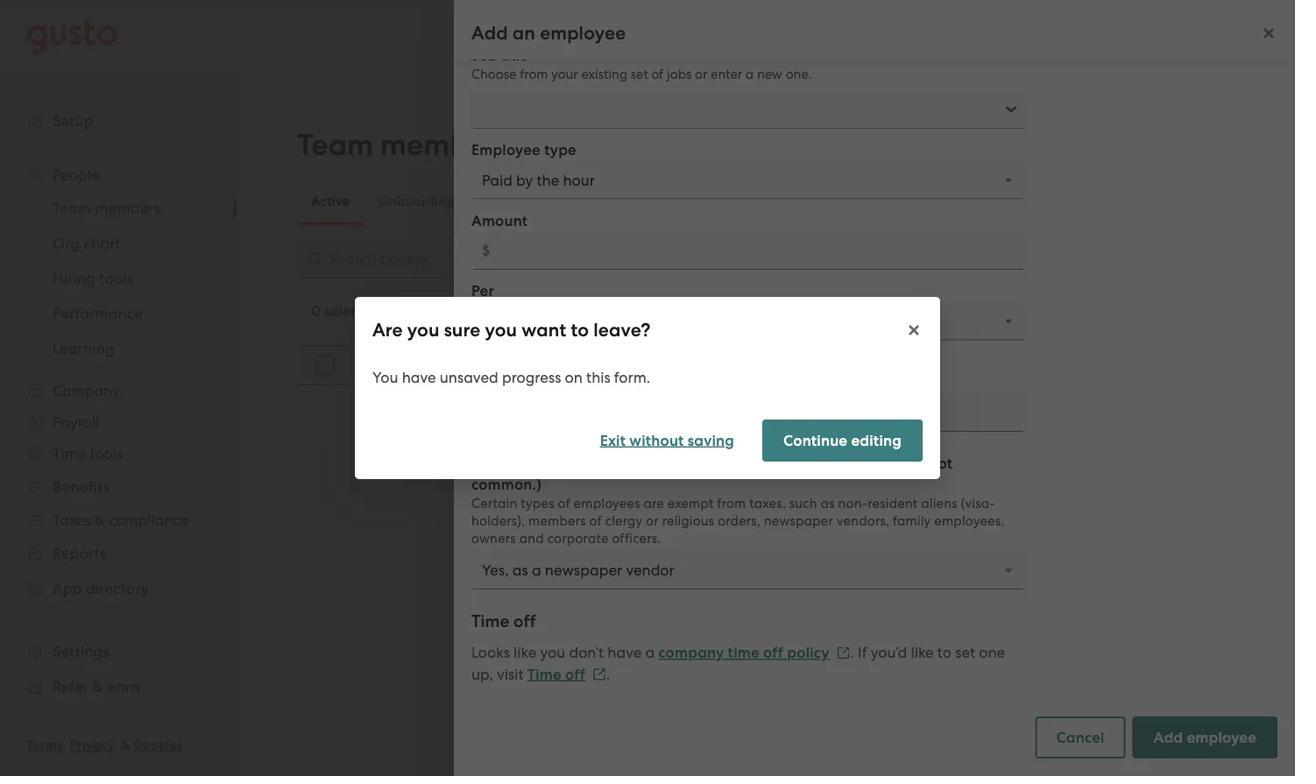 Task type: locate. For each thing, give the bounding box(es) containing it.
2 vertical spatial employee
[[1187, 729, 1257, 747]]

1 vertical spatial from
[[717, 496, 746, 511]]

1 horizontal spatial add
[[1154, 729, 1183, 747]]

approval.
[[861, 373, 921, 389]]

have inside "does this employee have a special tax exemption status? (this is not common.) certain types of employees are exempt from taxes, such as non-resident aliens (visa- holders), members of clergy or religious orders, newspaper vendors, family employees, owners and corporate officers."
[[613, 454, 648, 472]]

run
[[737, 373, 761, 389]]

exit without saving
[[600, 432, 735, 450]]

or
[[695, 67, 708, 82], [646, 514, 659, 529]]

continue
[[784, 432, 848, 450]]

per
[[472, 282, 494, 300]]

2 vertical spatial of
[[589, 514, 602, 529]]

. left if
[[851, 644, 854, 662]]

have right don't
[[608, 644, 642, 662]]

a down without
[[651, 454, 661, 472]]

employment type
[[929, 356, 1051, 374]]

of right types
[[558, 496, 570, 511]]

0 vertical spatial time
[[472, 611, 510, 632]]

employees,
[[935, 514, 1005, 529]]

1 vertical spatial to
[[938, 644, 952, 662]]

your
[[551, 67, 578, 82], [830, 373, 858, 389]]

looks like you don't have a
[[472, 644, 655, 662]]

off left opens in a new tab image
[[565, 666, 586, 684]]

1 vertical spatial type
[[1020, 356, 1051, 374]]

enter
[[711, 67, 743, 82]]

0 vertical spatial from
[[520, 67, 548, 82]]

to inside dialog
[[571, 319, 589, 341]]

have down exit
[[613, 454, 648, 472]]

1 vertical spatial time off
[[527, 666, 586, 684]]

per
[[571, 353, 595, 371]]

0 horizontal spatial members
[[380, 128, 510, 163]]

are you sure you want to leave? dialog
[[355, 297, 940, 479]]

,
[[63, 738, 66, 754], [114, 738, 118, 754]]

1 like from the left
[[514, 644, 537, 662]]

newspaper
[[764, 514, 834, 529]]

add employee button
[[1133, 717, 1278, 759]]

payroll
[[764, 373, 806, 389]]

dismissed button
[[675, 181, 765, 223]]

this right on
[[586, 369, 611, 387]]

found
[[809, 545, 850, 563]]

are
[[373, 319, 403, 341]]

a left company
[[646, 644, 655, 662]]

0 vertical spatial a
[[746, 67, 754, 82]]

1 horizontal spatial like
[[911, 644, 934, 662]]

add inside button
[[1154, 729, 1183, 747]]

0 horizontal spatial type
[[544, 141, 577, 159]]

this inside default hours per pay period we'll automatically suggest this amount in run payroll for your approval.
[[645, 373, 667, 389]]

you right are
[[407, 319, 440, 341]]

2 horizontal spatial of
[[652, 67, 664, 82]]

or right jobs
[[695, 67, 708, 82]]

candidates
[[483, 194, 554, 209]]

from down the title
[[520, 67, 548, 82]]

add
[[472, 22, 508, 44], [1154, 729, 1183, 747]]

special
[[665, 454, 714, 472]]

have right you
[[402, 369, 436, 387]]

1 horizontal spatial .
[[851, 644, 854, 662]]

0 vertical spatial to
[[571, 319, 589, 341]]

2 horizontal spatial you
[[540, 644, 566, 662]]

members
[[380, 128, 510, 163], [529, 514, 586, 529]]

1 vertical spatial employee
[[539, 454, 609, 472]]

0 horizontal spatial you
[[407, 319, 440, 341]]

you inside add a team member drawer 'dialog'
[[540, 644, 566, 662]]

1 horizontal spatial your
[[830, 373, 858, 389]]

to
[[571, 319, 589, 341], [938, 644, 952, 662]]

0 vertical spatial time off
[[472, 611, 536, 632]]

onboarding button
[[364, 181, 469, 223]]

your left existing
[[551, 67, 578, 82]]

company time off policy link
[[659, 644, 851, 662]]

0 horizontal spatial or
[[646, 514, 659, 529]]

1 horizontal spatial to
[[938, 644, 952, 662]]

1 vertical spatial set
[[956, 644, 976, 662]]

1 horizontal spatial you
[[485, 319, 517, 341]]

title
[[501, 46, 528, 64]]

members up onboarding button
[[380, 128, 510, 163]]

this
[[586, 369, 611, 387], [645, 373, 667, 389], [510, 454, 536, 472]]

0 horizontal spatial ,
[[63, 738, 66, 754]]

0 vertical spatial members
[[380, 128, 510, 163]]

. down the looks like you don't have a
[[607, 666, 610, 683]]

2 horizontal spatial this
[[645, 373, 667, 389]]

type for employee type
[[544, 141, 577, 159]]

to left one
[[938, 644, 952, 662]]

members down types
[[529, 514, 586, 529]]

0 vertical spatial your
[[551, 67, 578, 82]]

1 vertical spatial add
[[1154, 729, 1183, 747]]

0 vertical spatial employee
[[540, 22, 626, 44]]

0 horizontal spatial off
[[514, 611, 536, 632]]

employees
[[574, 496, 640, 511]]

like up "visit"
[[514, 644, 537, 662]]

time up looks
[[472, 611, 510, 632]]

. if you'd like to set one up, visit
[[472, 644, 1005, 683]]

time off up looks
[[472, 611, 536, 632]]

, left privacy on the left bottom
[[63, 738, 66, 754]]

department button
[[520, 347, 765, 384]]

&
[[121, 738, 131, 754]]

have
[[402, 369, 436, 387], [613, 454, 648, 472], [608, 644, 642, 662]]

Amount field
[[472, 231, 1025, 270]]

off right the time
[[763, 644, 784, 662]]

1 horizontal spatial type
[[1020, 356, 1051, 374]]

cookies
[[134, 738, 183, 754]]

tax
[[718, 454, 741, 472]]

offboarding
[[582, 194, 661, 209]]

(this
[[878, 454, 911, 472]]

you up time off link
[[540, 644, 566, 662]]

1 vertical spatial of
[[558, 496, 570, 511]]

terms link
[[26, 738, 63, 754]]

1 vertical spatial a
[[651, 454, 661, 472]]

this up "common.)"
[[510, 454, 536, 472]]

off
[[514, 611, 536, 632], [763, 644, 784, 662], [565, 666, 586, 684]]

type right employment
[[1020, 356, 1051, 374]]

employee
[[472, 141, 541, 159]]

set
[[631, 67, 648, 82], [956, 644, 976, 662]]

time off down the looks like you don't have a
[[527, 666, 586, 684]]

if
[[858, 644, 867, 662]]

employee inside "does this employee have a special tax exemption status? (this is not common.) certain types of employees are exempt from taxes, such as non-resident aliens (visa- holders), members of clergy or religious orders, newspaper vendors, family employees, owners and corporate officers."
[[539, 454, 609, 472]]

does
[[472, 454, 507, 472]]

we'll
[[472, 373, 501, 389]]

1 vertical spatial have
[[613, 454, 648, 472]]

set inside the . if you'd like to set one up, visit
[[956, 644, 976, 662]]

exempt
[[668, 496, 714, 511]]

you up default
[[485, 319, 517, 341]]

type right employee
[[544, 141, 577, 159]]

time down the looks like you don't have a
[[527, 666, 562, 684]]

of down employees
[[589, 514, 602, 529]]

0 vertical spatial set
[[631, 67, 648, 82]]

0 horizontal spatial from
[[520, 67, 548, 82]]

1 horizontal spatial off
[[565, 666, 586, 684]]

1 horizontal spatial or
[[695, 67, 708, 82]]

1 vertical spatial your
[[830, 373, 858, 389]]

this down period
[[645, 373, 667, 389]]

0 vertical spatial of
[[652, 67, 664, 82]]

. for . if you'd like to set one up, visit
[[851, 644, 854, 662]]

0 vertical spatial have
[[402, 369, 436, 387]]

1 horizontal spatial set
[[956, 644, 976, 662]]

1 horizontal spatial of
[[589, 514, 602, 529]]

0 selected
[[311, 302, 381, 320]]

team
[[297, 128, 373, 163]]

set left one
[[956, 644, 976, 662]]

your inside default hours per pay period we'll automatically suggest this amount in run payroll for your approval.
[[830, 373, 858, 389]]

candidates button
[[469, 181, 568, 223]]

form.
[[614, 369, 650, 387]]

employee
[[540, 22, 626, 44], [539, 454, 609, 472], [1187, 729, 1257, 747]]

0 horizontal spatial this
[[510, 454, 536, 472]]

dismissed
[[689, 194, 751, 209]]

or down 'are'
[[646, 514, 659, 529]]

you
[[407, 319, 440, 341], [485, 319, 517, 341], [540, 644, 566, 662]]

home image
[[26, 20, 117, 55]]

type inside add a team member drawer 'dialog'
[[544, 141, 577, 159]]

employee type
[[472, 141, 577, 159]]

policy
[[787, 644, 830, 662]]

, left &
[[114, 738, 118, 754]]

choose
[[472, 67, 517, 82]]

2 vertical spatial a
[[646, 644, 655, 662]]

does this employee have a special tax exemption status? (this is not common.) certain types of employees are exempt from taxes, such as non-resident aliens (visa- holders), members of clergy or religious orders, newspaper vendors, family employees, owners and corporate officers.
[[472, 454, 1005, 546]]

0 horizontal spatial like
[[514, 644, 537, 662]]

0 horizontal spatial set
[[631, 67, 648, 82]]

active
[[311, 194, 350, 209]]

are you sure you want to leave?
[[373, 319, 651, 341]]

2 vertical spatial have
[[608, 644, 642, 662]]

1 horizontal spatial from
[[717, 496, 746, 511]]

1 vertical spatial time
[[527, 666, 562, 684]]

of left jobs
[[652, 67, 664, 82]]

0 horizontal spatial .
[[607, 666, 610, 683]]

1 horizontal spatial ,
[[114, 738, 118, 754]]

terms
[[26, 738, 63, 754]]

0 vertical spatial or
[[695, 67, 708, 82]]

employment
[[929, 356, 1016, 374]]

off up the looks like you don't have a
[[514, 611, 536, 632]]

2 horizontal spatial off
[[763, 644, 784, 662]]

such
[[790, 496, 818, 511]]

a left "new"
[[746, 67, 754, 82]]

type inside button
[[1020, 356, 1051, 374]]

for
[[810, 373, 827, 389]]

1 vertical spatial or
[[646, 514, 659, 529]]

your inside 'job title choose from your existing set of jobs or enter a new one.'
[[551, 67, 578, 82]]

0 vertical spatial type
[[544, 141, 577, 159]]

time off link
[[527, 666, 607, 684]]

.
[[851, 644, 854, 662], [607, 666, 610, 683]]

existing
[[581, 67, 628, 82]]

0 vertical spatial .
[[851, 644, 854, 662]]

0 horizontal spatial of
[[558, 496, 570, 511]]

1 horizontal spatial members
[[529, 514, 586, 529]]

like right you'd
[[911, 644, 934, 662]]

to up per
[[571, 319, 589, 341]]

0 horizontal spatial your
[[551, 67, 578, 82]]

1 vertical spatial .
[[607, 666, 610, 683]]

0 horizontal spatial to
[[571, 319, 589, 341]]

from up "orders," at the bottom of page
[[717, 496, 746, 511]]

want
[[522, 319, 566, 341]]

you'd
[[871, 644, 907, 662]]

0 vertical spatial add
[[472, 22, 508, 44]]

1 vertical spatial members
[[529, 514, 586, 529]]

0 horizontal spatial add
[[472, 22, 508, 44]]

one.
[[786, 67, 812, 82]]

your right for
[[830, 373, 858, 389]]

. inside the . if you'd like to set one up, visit
[[851, 644, 854, 662]]

set right existing
[[631, 67, 648, 82]]

2 like from the left
[[911, 644, 934, 662]]

team members tab list
[[297, 177, 1236, 226]]

1 horizontal spatial this
[[586, 369, 611, 387]]

add a team member drawer dialog
[[454, 0, 1295, 777]]



Task type: vqa. For each thing, say whether or not it's contained in the screenshot.
the 'I'
no



Task type: describe. For each thing, give the bounding box(es) containing it.
visit
[[497, 666, 524, 683]]

employee inside button
[[1187, 729, 1257, 747]]

(visa-
[[961, 496, 996, 511]]

status?
[[824, 454, 875, 472]]

is
[[915, 454, 926, 472]]

one
[[979, 644, 1005, 662]]

1 , from the left
[[63, 738, 66, 754]]

pay
[[599, 353, 626, 371]]

add employee
[[1154, 729, 1257, 747]]

certain
[[472, 496, 518, 511]]

new
[[757, 67, 783, 82]]

offboarding button
[[568, 181, 675, 223]]

cancel
[[1057, 729, 1105, 747]]

you have unsaved progress on this form.
[[373, 369, 650, 387]]

or inside 'job title choose from your existing set of jobs or enter a new one.'
[[695, 67, 708, 82]]

Select all rows on this page checkbox
[[306, 346, 345, 385]]

sure
[[444, 319, 481, 341]]

saving
[[688, 432, 735, 450]]

add an employee
[[472, 22, 626, 44]]

from inside "does this employee have a special tax exemption status? (this is not common.) certain types of employees are exempt from taxes, such as non-resident aliens (visa- holders), members of clergy or religious orders, newspaper vendors, family employees, owners and corporate officers."
[[717, 496, 746, 511]]

don't
[[569, 644, 604, 662]]

you
[[373, 369, 398, 387]]

continue editing
[[784, 432, 902, 450]]

family
[[893, 514, 931, 529]]

1 vertical spatial off
[[763, 644, 784, 662]]

Default hours per pay period field
[[472, 394, 1025, 432]]

type for employment type
[[1020, 356, 1051, 374]]

or inside "does this employee have a special tax exemption status? (this is not common.) certain types of employees are exempt from taxes, such as non-resident aliens (visa- holders), members of clergy or religious orders, newspaper vendors, family employees, owners and corporate officers."
[[646, 514, 659, 529]]

active button
[[297, 181, 364, 223]]

cancel button
[[1036, 717, 1126, 759]]

without
[[630, 432, 684, 450]]

an
[[513, 22, 536, 44]]

0 horizontal spatial time
[[472, 611, 510, 632]]

account menu element
[[957, 0, 1269, 75]]

and
[[519, 531, 544, 546]]

from inside 'job title choose from your existing set of jobs or enter a new one.'
[[520, 67, 548, 82]]

privacy
[[70, 738, 114, 754]]

orders,
[[718, 514, 761, 529]]

vendors,
[[837, 514, 890, 529]]

a inside "does this employee have a special tax exemption status? (this is not common.) certain types of employees are exempt from taxes, such as non-resident aliens (visa- holders), members of clergy or religious orders, newspaper vendors, family employees, owners and corporate officers."
[[651, 454, 661, 472]]

. for .
[[607, 666, 610, 683]]

of inside 'job title choose from your existing set of jobs or enter a new one.'
[[652, 67, 664, 82]]

exit without saving button
[[579, 420, 756, 462]]

name button
[[354, 347, 518, 384]]

jobs
[[667, 67, 692, 82]]

progress
[[502, 369, 561, 387]]

company
[[659, 644, 724, 662]]

employee for this
[[539, 454, 609, 472]]

set inside 'job title choose from your existing set of jobs or enter a new one.'
[[631, 67, 648, 82]]

members inside "does this employee have a special tax exemption status? (this is not common.) certain types of employees are exempt from taxes, such as non-resident aliens (visa- holders), members of clergy or religious orders, newspaper vendors, family employees, owners and corporate officers."
[[529, 514, 586, 529]]

to inside the . if you'd like to set one up, visit
[[938, 644, 952, 662]]

2 vertical spatial off
[[565, 666, 586, 684]]

unsaved
[[440, 369, 499, 387]]

0 vertical spatial off
[[514, 611, 536, 632]]

0
[[311, 302, 320, 320]]

period
[[630, 353, 677, 371]]

privacy link
[[70, 738, 114, 754]]

terms , privacy , & cookies
[[26, 738, 183, 754]]

holders),
[[472, 514, 525, 529]]

have inside are you sure you want to leave? dialog
[[402, 369, 436, 387]]

owners
[[472, 531, 516, 546]]

add for add an employee
[[472, 22, 508, 44]]

a inside 'job title choose from your existing set of jobs or enter a new one.'
[[746, 67, 754, 82]]

add for add employee
[[1154, 729, 1183, 747]]

name
[[365, 356, 407, 374]]

job title choose from your existing set of jobs or enter a new one.
[[472, 46, 812, 82]]

as
[[821, 496, 835, 511]]

this inside "does this employee have a special tax exemption status? (this is not common.) certain types of employees are exempt from taxes, such as non-resident aliens (visa- holders), members of clergy or religious orders, newspaper vendors, family employees, owners and corporate officers."
[[510, 454, 536, 472]]

amount
[[670, 373, 719, 389]]

automatically
[[504, 373, 590, 389]]

not
[[929, 454, 953, 472]]

taxes,
[[750, 496, 786, 511]]

are
[[644, 496, 664, 511]]

no people found
[[732, 545, 850, 563]]

looks
[[472, 644, 510, 662]]

time
[[728, 644, 760, 662]]

leave?
[[594, 319, 651, 341]]

up,
[[472, 666, 493, 683]]

hours
[[528, 353, 567, 371]]

like inside the . if you'd like to set one up, visit
[[911, 644, 934, 662]]

0 selected status
[[311, 302, 381, 320]]

cookies button
[[134, 735, 183, 756]]

employee for an
[[540, 22, 626, 44]]

types
[[521, 496, 555, 511]]

employment type button
[[919, 347, 1235, 384]]

suggest
[[594, 373, 642, 389]]

2 , from the left
[[114, 738, 118, 754]]

clergy
[[605, 514, 643, 529]]

officers.
[[612, 531, 661, 546]]

resident
[[868, 496, 918, 511]]

amount
[[472, 212, 528, 230]]

opens in a new tab image
[[837, 647, 851, 661]]

in
[[722, 373, 734, 389]]

selected
[[324, 302, 381, 320]]

opens in a new tab image
[[593, 668, 607, 682]]

this inside are you sure you want to leave? dialog
[[586, 369, 611, 387]]

team members
[[297, 128, 510, 163]]

people
[[757, 545, 805, 563]]

Search people... field
[[297, 240, 718, 279]]

default
[[472, 353, 524, 371]]

1 horizontal spatial time
[[527, 666, 562, 684]]

editing
[[851, 432, 902, 450]]



